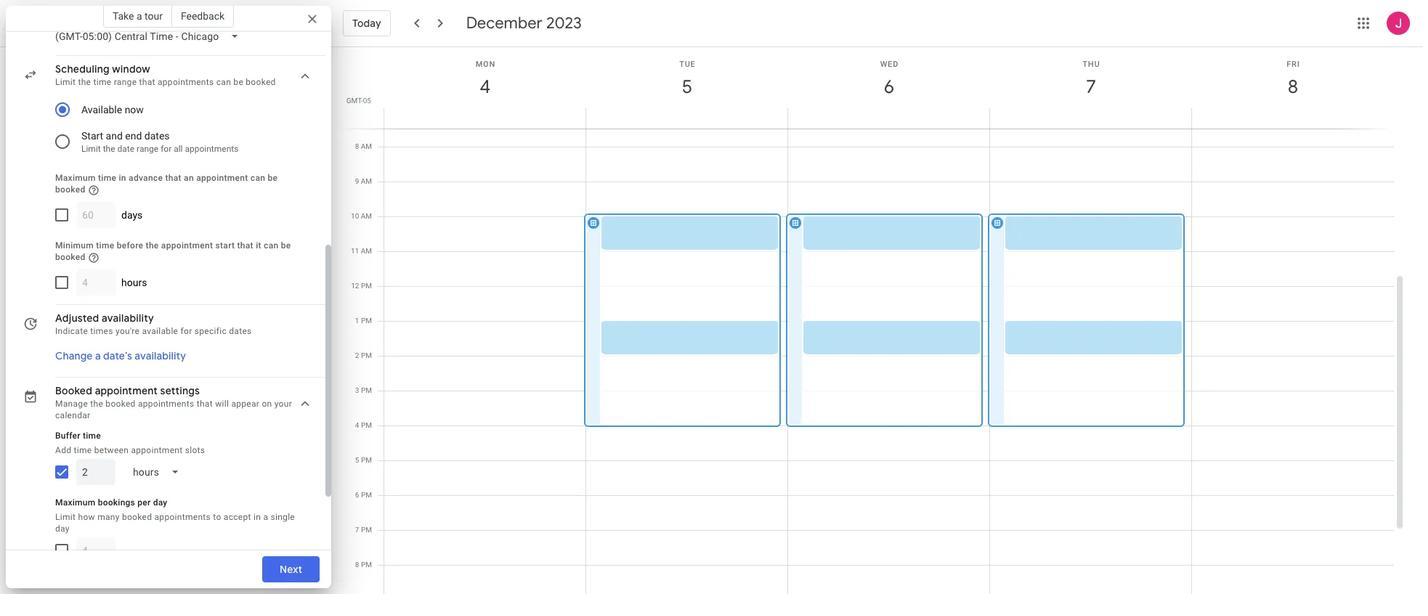 Task type: describe. For each thing, give the bounding box(es) containing it.
1 vertical spatial 6
[[355, 491, 359, 499]]

window
[[112, 62, 150, 76]]

take a tour button
[[103, 4, 172, 28]]

will
[[215, 399, 229, 409]]

available
[[81, 104, 122, 116]]

booked inside the scheduling window limit the time range that appointments can be booked
[[246, 77, 276, 87]]

thu
[[1083, 60, 1100, 69]]

8 am
[[355, 142, 372, 150]]

appointment inside booked appointment settings manage the booked appointments that will appear on your calendar
[[95, 384, 158, 397]]

take
[[113, 10, 134, 22]]

8 inside fri 8
[[1287, 75, 1297, 99]]

date
[[117, 144, 134, 154]]

buffer
[[55, 431, 80, 441]]

that inside the scheduling window limit the time range that appointments can be booked
[[139, 77, 155, 87]]

minimum
[[55, 240, 94, 250]]

can for window
[[216, 77, 231, 87]]

fri 8
[[1287, 60, 1300, 99]]

1 vertical spatial 4
[[355, 421, 359, 429]]

settings
[[160, 384, 200, 397]]

appointments inside maximum bookings per day limit how many booked appointments to accept in a single day
[[154, 512, 211, 522]]

start
[[215, 240, 235, 250]]

11 am
[[351, 247, 372, 255]]

appear
[[231, 399, 259, 409]]

for inside start and end dates limit the date range for all appointments
[[161, 144, 172, 154]]

calendar
[[55, 410, 90, 420]]

now
[[125, 104, 144, 116]]

9 am
[[355, 177, 372, 185]]

option group containing available now
[[49, 94, 299, 158]]

feedback
[[181, 10, 225, 22]]

for inside the adjusted availability indicate times you're available for specific dates
[[181, 326, 192, 336]]

manage
[[55, 399, 88, 409]]

be for time
[[281, 240, 291, 250]]

5 pm
[[355, 456, 372, 464]]

all
[[174, 144, 183, 154]]

take a tour
[[113, 10, 163, 22]]

am for 8 am
[[361, 142, 372, 150]]

it
[[256, 240, 261, 250]]

8 column header
[[1191, 47, 1394, 129]]

05
[[363, 97, 371, 105]]

range inside start and end dates limit the date range for all appointments
[[137, 144, 158, 154]]

next button
[[262, 552, 320, 587]]

times
[[90, 326, 113, 336]]

booked
[[55, 384, 92, 397]]

that inside minimum time before the appointment start that it can be booked
[[237, 240, 253, 250]]

change a date's availability
[[55, 349, 186, 362]]

limit for maximum
[[55, 512, 76, 522]]

8 pm
[[355, 561, 372, 569]]

am for 10 am
[[361, 212, 372, 220]]

december 2023
[[466, 13, 582, 33]]

mon 4
[[476, 60, 495, 99]]

specific
[[194, 326, 227, 336]]

date's
[[103, 349, 132, 362]]

booked appointment settings manage the booked appointments that will appear on your calendar
[[55, 384, 292, 420]]

buffer time add time between appointment slots
[[55, 431, 205, 455]]

next
[[280, 563, 302, 576]]

that inside booked appointment settings manage the booked appointments that will appear on your calendar
[[197, 399, 213, 409]]

booked inside booked appointment settings manage the booked appointments that will appear on your calendar
[[106, 399, 136, 409]]

wed 6
[[880, 60, 899, 99]]

slots
[[185, 445, 205, 455]]

minimum time before the appointment start that it can be booked
[[55, 240, 291, 262]]

fri
[[1287, 60, 1300, 69]]

Maximum days in advance that an appointment can be booked number field
[[82, 202, 110, 228]]

6 inside wed 6
[[883, 75, 893, 99]]

7 inside thu 7
[[1085, 75, 1095, 99]]

dates inside the adjusted availability indicate times you're available for specific dates
[[229, 326, 252, 336]]

0 horizontal spatial day
[[55, 524, 70, 534]]

the inside the scheduling window limit the time range that appointments can be booked
[[78, 77, 91, 87]]

4 pm
[[355, 421, 372, 429]]

12
[[351, 282, 359, 290]]

wed
[[880, 60, 899, 69]]

pm for 2 pm
[[361, 352, 372, 360]]

scheduling
[[55, 62, 110, 76]]

maximum bookings per day limit how many booked appointments to accept in a single day
[[55, 497, 295, 534]]

in inside maximum bookings per day limit how many booked appointments to accept in a single day
[[253, 512, 261, 522]]

maximum for maximum time in advance that an appointment can be booked
[[55, 173, 96, 183]]

a for take
[[137, 10, 142, 22]]

a for change
[[95, 349, 101, 362]]

dates inside start and end dates limit the date range for all appointments
[[144, 130, 170, 142]]

thu 7
[[1083, 60, 1100, 99]]

can for time
[[264, 240, 279, 250]]

0 horizontal spatial 7
[[355, 526, 359, 534]]

4 inside mon 4
[[479, 75, 490, 99]]

pm for 1 pm
[[361, 317, 372, 325]]

start
[[81, 130, 103, 142]]

end
[[125, 130, 142, 142]]

monday, december 4 element
[[469, 70, 502, 104]]

booked inside minimum time before the appointment start that it can be booked
[[55, 252, 85, 262]]

an
[[184, 173, 194, 183]]

be inside maximum time in advance that an appointment can be booked
[[268, 173, 278, 183]]

Minimum amount of hours before the start of the appointment that it can be booked number field
[[82, 269, 110, 295]]

be for window
[[233, 77, 243, 87]]

maximum for maximum bookings per day limit how many booked appointments to accept in a single day
[[55, 497, 95, 508]]

5 column header
[[585, 47, 788, 129]]

a inside maximum bookings per day limit how many booked appointments to accept in a single day
[[263, 512, 268, 522]]

how
[[78, 512, 95, 522]]

12 pm
[[351, 282, 372, 290]]

am for 9 am
[[361, 177, 372, 185]]

time for minimum
[[96, 240, 114, 250]]

mon
[[476, 60, 495, 69]]



Task type: vqa. For each thing, say whether or not it's contained in the screenshot.
bottom Email
no



Task type: locate. For each thing, give the bounding box(es) containing it.
limit inside the scheduling window limit the time range that appointments can be booked
[[55, 77, 76, 87]]

start and end dates limit the date range for all appointments
[[81, 130, 239, 154]]

appointment inside minimum time before the appointment start that it can be booked
[[161, 240, 213, 250]]

1 pm
[[355, 317, 372, 325]]

limit inside maximum bookings per day limit how many booked appointments to accept in a single day
[[55, 512, 76, 522]]

appointment
[[196, 173, 248, 183], [161, 240, 213, 250], [95, 384, 158, 397], [131, 445, 183, 455]]

3
[[355, 386, 359, 394]]

8 down fri
[[1287, 75, 1297, 99]]

0 horizontal spatial 4
[[355, 421, 359, 429]]

2
[[355, 352, 359, 360]]

appointment down change a date's availability
[[95, 384, 158, 397]]

1 am from the top
[[361, 142, 372, 150]]

pm for 3 pm
[[361, 386, 372, 394]]

range down end
[[137, 144, 158, 154]]

1 horizontal spatial in
[[253, 512, 261, 522]]

feedback button
[[172, 4, 234, 28]]

the right the before
[[146, 240, 159, 250]]

4 down 3
[[355, 421, 359, 429]]

time for maximum
[[98, 173, 116, 183]]

1 vertical spatial in
[[253, 512, 261, 522]]

1 horizontal spatial day
[[153, 497, 167, 508]]

be inside minimum time before the appointment start that it can be booked
[[281, 240, 291, 250]]

11
[[351, 247, 359, 255]]

pm right 12 at the top
[[361, 282, 372, 290]]

in inside maximum time in advance that an appointment can be booked
[[119, 173, 126, 183]]

4 pm from the top
[[361, 386, 372, 394]]

today button
[[343, 6, 391, 41]]

before
[[117, 240, 143, 250]]

5 down the 4 pm on the bottom
[[355, 456, 359, 464]]

2 pm from the top
[[361, 317, 372, 325]]

time right buffer
[[83, 431, 101, 441]]

to
[[213, 512, 221, 522]]

1 vertical spatial 7
[[355, 526, 359, 534]]

maximum up how
[[55, 497, 95, 508]]

the inside booked appointment settings manage the booked appointments that will appear on your calendar
[[90, 399, 103, 409]]

can up 'it'
[[251, 173, 265, 183]]

0 vertical spatial in
[[119, 173, 126, 183]]

1 vertical spatial 8
[[355, 142, 359, 150]]

1 horizontal spatial for
[[181, 326, 192, 336]]

1 vertical spatial a
[[95, 349, 101, 362]]

1 vertical spatial 5
[[355, 456, 359, 464]]

8 for 8 am
[[355, 142, 359, 150]]

1 vertical spatial can
[[251, 173, 265, 183]]

pm up 5 pm
[[361, 421, 372, 429]]

appointments inside start and end dates limit the date range for all appointments
[[185, 144, 239, 154]]

advance
[[129, 173, 163, 183]]

tue
[[679, 60, 696, 69]]

pm down the 4 pm on the bottom
[[361, 456, 372, 464]]

pm right 3
[[361, 386, 372, 394]]

can inside minimum time before the appointment start that it can be booked
[[264, 240, 279, 250]]

limit
[[55, 77, 76, 87], [81, 144, 101, 154], [55, 512, 76, 522]]

time inside maximum time in advance that an appointment can be booked
[[98, 173, 116, 183]]

appointments down the settings
[[138, 399, 194, 409]]

0 horizontal spatial dates
[[144, 130, 170, 142]]

pm for 6 pm
[[361, 491, 372, 499]]

tuesday, december 5 element
[[670, 70, 704, 104]]

6 pm
[[355, 491, 372, 499]]

None field
[[49, 23, 251, 49], [121, 459, 191, 485], [49, 23, 251, 49], [121, 459, 191, 485]]

grid containing 4
[[337, 47, 1406, 594]]

that left an at the left
[[165, 173, 181, 183]]

1 horizontal spatial 7
[[1085, 75, 1095, 99]]

am
[[361, 142, 372, 150], [361, 177, 372, 185], [361, 212, 372, 220], [361, 247, 372, 255]]

many
[[97, 512, 120, 522]]

today
[[352, 17, 381, 30]]

the right manage
[[90, 399, 103, 409]]

booked inside maximum time in advance that an appointment can be booked
[[55, 185, 85, 195]]

2 vertical spatial 8
[[355, 561, 359, 569]]

10 am
[[351, 212, 372, 220]]

that down window
[[139, 77, 155, 87]]

can right 'it'
[[264, 240, 279, 250]]

5 down tue
[[681, 75, 691, 99]]

pm up 7 pm
[[361, 491, 372, 499]]

available
[[142, 326, 178, 336]]

1 vertical spatial be
[[268, 173, 278, 183]]

for left the all
[[161, 144, 172, 154]]

tour
[[145, 10, 163, 22]]

limit down scheduling
[[55, 77, 76, 87]]

the down and
[[103, 144, 115, 154]]

1 horizontal spatial 6
[[883, 75, 893, 99]]

6 column header
[[787, 47, 990, 129]]

accept
[[224, 512, 251, 522]]

the
[[78, 77, 91, 87], [103, 144, 115, 154], [146, 240, 159, 250], [90, 399, 103, 409]]

add
[[55, 445, 71, 455]]

2 vertical spatial limit
[[55, 512, 76, 522]]

1 vertical spatial limit
[[81, 144, 101, 154]]

change a date's availability button
[[49, 343, 192, 369]]

am right 9
[[361, 177, 372, 185]]

a
[[137, 10, 142, 22], [95, 349, 101, 362], [263, 512, 268, 522]]

Buffer time number field
[[82, 459, 110, 485]]

1 vertical spatial dates
[[229, 326, 252, 336]]

can inside the scheduling window limit the time range that appointments can be booked
[[216, 77, 231, 87]]

between
[[94, 445, 129, 455]]

limit for start
[[81, 144, 101, 154]]

3 am from the top
[[361, 212, 372, 220]]

available now
[[81, 104, 144, 116]]

0 horizontal spatial 5
[[355, 456, 359, 464]]

the inside start and end dates limit the date range for all appointments
[[103, 144, 115, 154]]

can
[[216, 77, 231, 87], [251, 173, 265, 183], [264, 240, 279, 250]]

0 vertical spatial 4
[[479, 75, 490, 99]]

0 vertical spatial 5
[[681, 75, 691, 99]]

time right add
[[74, 445, 92, 455]]

2 horizontal spatial be
[[281, 240, 291, 250]]

availability inside button
[[135, 349, 186, 362]]

6
[[883, 75, 893, 99], [355, 491, 359, 499]]

Maximum bookings per day number field
[[82, 537, 110, 563]]

10
[[351, 212, 359, 220]]

days
[[121, 209, 143, 221]]

pm right 2 on the bottom left of the page
[[361, 352, 372, 360]]

1 maximum from the top
[[55, 173, 96, 183]]

pm for 4 pm
[[361, 421, 372, 429]]

0 vertical spatial maximum
[[55, 173, 96, 183]]

7 column header
[[989, 47, 1192, 129]]

scheduling window limit the time range that appointments can be booked
[[55, 62, 276, 87]]

can down feedback button
[[216, 77, 231, 87]]

option group
[[49, 94, 299, 158]]

per
[[137, 497, 151, 508]]

time inside the scheduling window limit the time range that appointments can be booked
[[93, 77, 111, 87]]

range down window
[[114, 77, 137, 87]]

time left the before
[[96, 240, 114, 250]]

on
[[262, 399, 272, 409]]

8 down 7 pm
[[355, 561, 359, 569]]

8 up 9
[[355, 142, 359, 150]]

appointment left slots
[[131, 445, 183, 455]]

7 down the thu
[[1085, 75, 1095, 99]]

that inside maximum time in advance that an appointment can be booked
[[165, 173, 181, 183]]

pm down 7 pm
[[361, 561, 372, 569]]

appointment left start
[[161, 240, 213, 250]]

1 vertical spatial availability
[[135, 349, 186, 362]]

2 am from the top
[[361, 177, 372, 185]]

wednesday, december 6 element
[[872, 70, 906, 104]]

9
[[355, 177, 359, 185]]

thursday, december 7 element
[[1074, 70, 1108, 104]]

hours
[[121, 277, 147, 288]]

1 horizontal spatial 4
[[479, 75, 490, 99]]

8
[[1287, 75, 1297, 99], [355, 142, 359, 150], [355, 561, 359, 569]]

a left the tour
[[137, 10, 142, 22]]

pm for 12 pm
[[361, 282, 372, 290]]

for
[[161, 144, 172, 154], [181, 326, 192, 336]]

5 pm from the top
[[361, 421, 372, 429]]

2 vertical spatial a
[[263, 512, 268, 522]]

2 horizontal spatial a
[[263, 512, 268, 522]]

0 vertical spatial 7
[[1085, 75, 1095, 99]]

change
[[55, 349, 93, 362]]

appointments inside the scheduling window limit the time range that appointments can be booked
[[158, 77, 214, 87]]

9 pm from the top
[[361, 561, 372, 569]]

0 vertical spatial a
[[137, 10, 142, 22]]

maximum inside maximum bookings per day limit how many booked appointments to accept in a single day
[[55, 497, 95, 508]]

appointments right the all
[[185, 144, 239, 154]]

1 horizontal spatial dates
[[229, 326, 252, 336]]

pm for 7 pm
[[361, 526, 372, 534]]

6 down wed
[[883, 75, 893, 99]]

limit left how
[[55, 512, 76, 522]]

availability down available
[[135, 349, 186, 362]]

a left the date's
[[95, 349, 101, 362]]

2 vertical spatial can
[[264, 240, 279, 250]]

appointment inside maximum time in advance that an appointment can be booked
[[196, 173, 248, 183]]

0 vertical spatial day
[[153, 497, 167, 508]]

grid
[[337, 47, 1406, 594]]

appointments left to
[[154, 512, 211, 522]]

8 pm from the top
[[361, 526, 372, 534]]

1 vertical spatial for
[[181, 326, 192, 336]]

dates right end
[[144, 130, 170, 142]]

maximum time in advance that an appointment can be booked
[[55, 173, 278, 195]]

am up 9 am
[[361, 142, 372, 150]]

1 vertical spatial maximum
[[55, 497, 95, 508]]

0 vertical spatial for
[[161, 144, 172, 154]]

time left advance
[[98, 173, 116, 183]]

0 vertical spatial 8
[[1287, 75, 1297, 99]]

december
[[466, 13, 542, 33]]

booked inside maximum bookings per day limit how many booked appointments to accept in a single day
[[122, 512, 152, 522]]

time for buffer
[[83, 431, 101, 441]]

0 horizontal spatial for
[[161, 144, 172, 154]]

am for 11 am
[[361, 247, 372, 255]]

0 vertical spatial dates
[[144, 130, 170, 142]]

indicate
[[55, 326, 88, 336]]

6 pm from the top
[[361, 456, 372, 464]]

appointments
[[158, 77, 214, 87], [185, 144, 239, 154], [138, 399, 194, 409], [154, 512, 211, 522]]

be
[[233, 77, 243, 87], [268, 173, 278, 183], [281, 240, 291, 250]]

am right 11
[[361, 247, 372, 255]]

availability inside the adjusted availability indicate times you're available for specific dates
[[102, 311, 154, 324]]

0 vertical spatial can
[[216, 77, 231, 87]]

dates
[[144, 130, 170, 142], [229, 326, 252, 336]]

appointments inside booked appointment settings manage the booked appointments that will appear on your calendar
[[138, 399, 194, 409]]

7 up 8 pm
[[355, 526, 359, 534]]

4 down mon
[[479, 75, 490, 99]]

in left advance
[[119, 173, 126, 183]]

friday, december 8 element
[[1276, 70, 1310, 104]]

7 pm
[[355, 526, 372, 534]]

can inside maximum time in advance that an appointment can be booked
[[251, 173, 265, 183]]

1 vertical spatial range
[[137, 144, 158, 154]]

3 pm
[[355, 386, 372, 394]]

2023
[[546, 13, 582, 33]]

1 horizontal spatial be
[[268, 173, 278, 183]]

3 pm from the top
[[361, 352, 372, 360]]

maximum
[[55, 173, 96, 183], [55, 497, 95, 508]]

0 vertical spatial availability
[[102, 311, 154, 324]]

5 inside tue 5
[[681, 75, 691, 99]]

pm right 1 on the left
[[361, 317, 372, 325]]

appointments up start and end dates limit the date range for all appointments
[[158, 77, 214, 87]]

limit down start
[[81, 144, 101, 154]]

limit inside start and end dates limit the date range for all appointments
[[81, 144, 101, 154]]

0 horizontal spatial in
[[119, 173, 126, 183]]

day
[[153, 497, 167, 508], [55, 524, 70, 534]]

appointment right an at the left
[[196, 173, 248, 183]]

time inside minimum time before the appointment start that it can be booked
[[96, 240, 114, 250]]

time down scheduling
[[93, 77, 111, 87]]

2 pm
[[355, 352, 372, 360]]

adjusted
[[55, 311, 99, 324]]

single
[[271, 512, 295, 522]]

pm up 8 pm
[[361, 526, 372, 534]]

adjusted availability indicate times you're available for specific dates
[[55, 311, 252, 336]]

maximum up maximum days in advance that an appointment can be booked number field
[[55, 173, 96, 183]]

the inside minimum time before the appointment start that it can be booked
[[146, 240, 159, 250]]

6 up 7 pm
[[355, 491, 359, 499]]

0 horizontal spatial a
[[95, 349, 101, 362]]

0 horizontal spatial be
[[233, 77, 243, 87]]

1 horizontal spatial 5
[[681, 75, 691, 99]]

tue 5
[[679, 60, 696, 99]]

you're
[[115, 326, 140, 336]]

8 for 8 pm
[[355, 561, 359, 569]]

7 pm from the top
[[361, 491, 372, 499]]

0 vertical spatial 6
[[883, 75, 893, 99]]

1 horizontal spatial a
[[137, 10, 142, 22]]

a left single
[[263, 512, 268, 522]]

for left specific
[[181, 326, 192, 336]]

4
[[479, 75, 490, 99], [355, 421, 359, 429]]

availability
[[102, 311, 154, 324], [135, 349, 186, 362]]

dates right specific
[[229, 326, 252, 336]]

be inside the scheduling window limit the time range that appointments can be booked
[[233, 77, 243, 87]]

appointment inside buffer time add time between appointment slots
[[131, 445, 183, 455]]

4 am from the top
[[361, 247, 372, 255]]

2 vertical spatial be
[[281, 240, 291, 250]]

pm for 5 pm
[[361, 456, 372, 464]]

1 pm from the top
[[361, 282, 372, 290]]

0 vertical spatial range
[[114, 77, 137, 87]]

that left 'it'
[[237, 240, 253, 250]]

5
[[681, 75, 691, 99], [355, 456, 359, 464]]

that left the will
[[197, 399, 213, 409]]

in
[[119, 173, 126, 183], [253, 512, 261, 522]]

4 column header
[[384, 47, 586, 129]]

availability up 'you're'
[[102, 311, 154, 324]]

range
[[114, 77, 137, 87], [137, 144, 158, 154]]

gmt-05
[[346, 97, 371, 105]]

and
[[106, 130, 123, 142]]

2 maximum from the top
[[55, 497, 95, 508]]

range inside the scheduling window limit the time range that appointments can be booked
[[114, 77, 137, 87]]

1 vertical spatial day
[[55, 524, 70, 534]]

0 vertical spatial limit
[[55, 77, 76, 87]]

bookings
[[98, 497, 135, 508]]

maximum inside maximum time in advance that an appointment can be booked
[[55, 173, 96, 183]]

gmt-
[[346, 97, 363, 105]]

0 horizontal spatial 6
[[355, 491, 359, 499]]

pm for 8 pm
[[361, 561, 372, 569]]

0 vertical spatial be
[[233, 77, 243, 87]]

the down scheduling
[[78, 77, 91, 87]]

am right 10
[[361, 212, 372, 220]]

in right 'accept'
[[253, 512, 261, 522]]

1
[[355, 317, 359, 325]]



